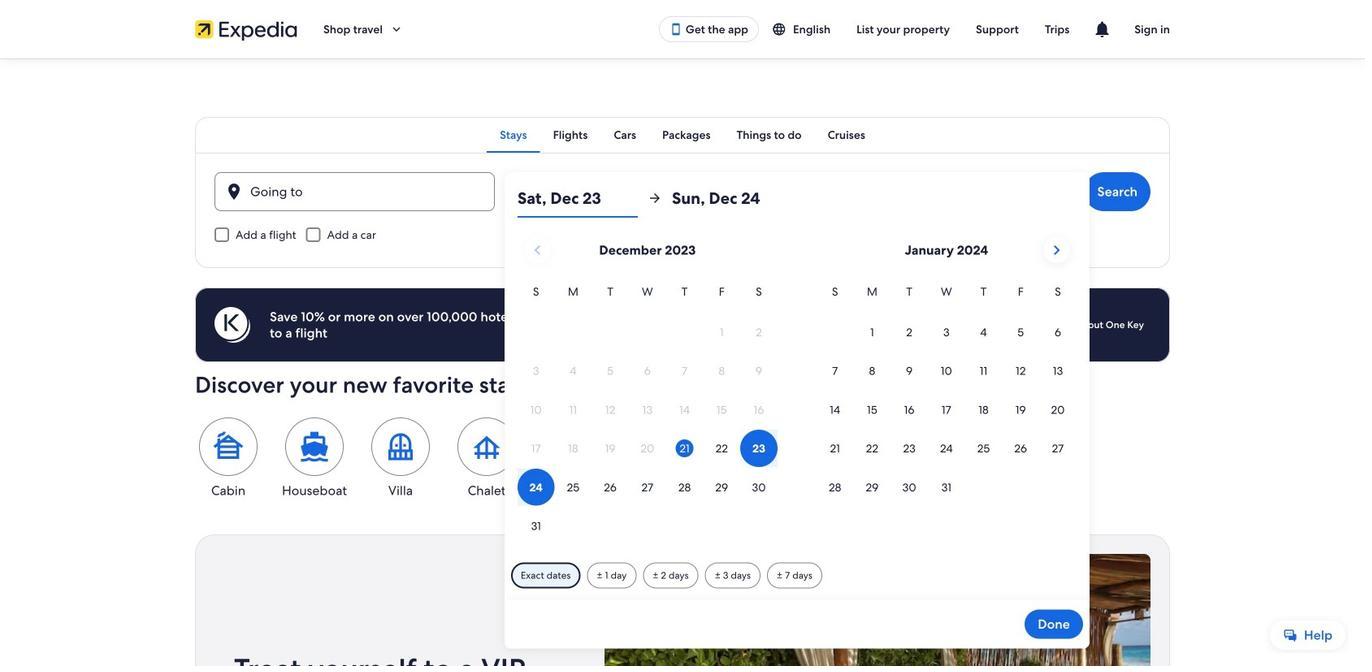 Task type: locate. For each thing, give the bounding box(es) containing it.
small image
[[772, 22, 793, 37]]

next month image
[[1047, 241, 1066, 260]]

application
[[517, 231, 1077, 546]]

main content
[[0, 59, 1365, 666]]

tab list
[[195, 117, 1170, 153]]

download the app button image
[[669, 23, 682, 36]]

directional image
[[647, 191, 662, 206]]

previous month image
[[528, 241, 547, 260]]



Task type: vqa. For each thing, say whether or not it's contained in the screenshot.
More travel image
no



Task type: describe. For each thing, give the bounding box(es) containing it.
expedia logo image
[[195, 18, 297, 41]]

january 2024 element
[[817, 283, 1077, 508]]

communication center icon image
[[1092, 20, 1112, 39]]

december 2023 element
[[517, 283, 778, 546]]

shop travel image
[[389, 22, 404, 37]]

today element
[[676, 440, 694, 458]]



